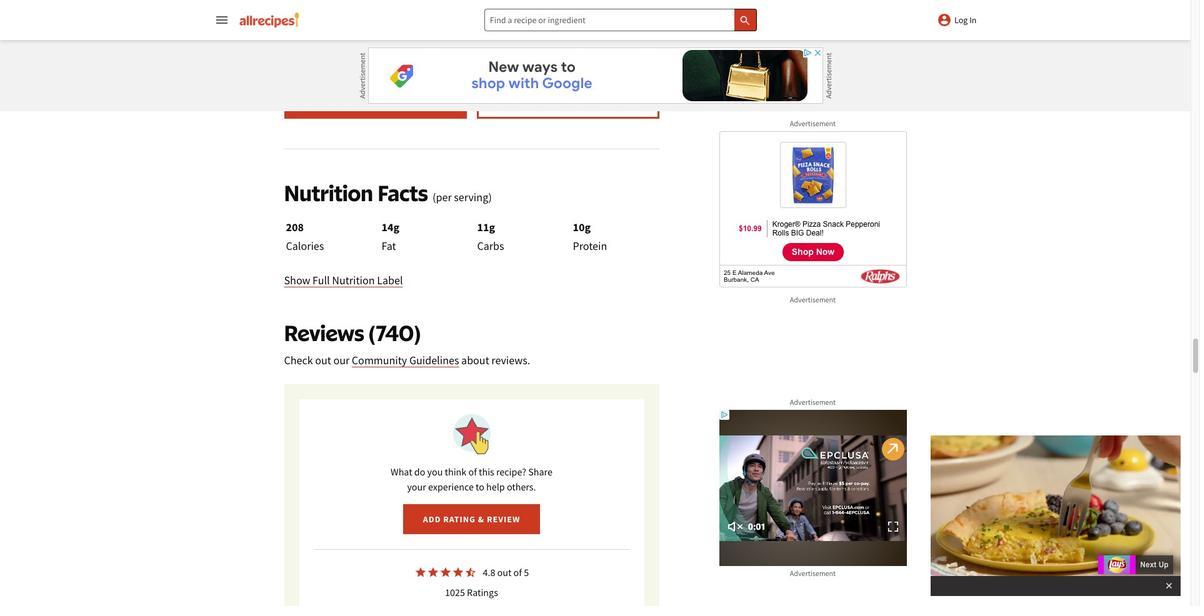 Task type: describe. For each thing, give the bounding box(es) containing it.
home image
[[239, 13, 299, 28]]

log in banner
[[0, 0, 1191, 606]]

11g carbs
[[477, 220, 504, 253]]

10g
[[573, 220, 591, 235]]

out for check
[[315, 353, 331, 368]]

dotdash meredith food stuidos
[[310, 49, 425, 58]]

i made it button
[[284, 89, 467, 119]]

out for 4.8
[[497, 567, 512, 579]]

208
[[286, 220, 304, 235]]

reviews
[[284, 320, 364, 347]]

1025
[[445, 587, 465, 599]]

full
[[313, 273, 330, 288]]

share
[[528, 466, 552, 478]]

ratings
[[467, 587, 498, 599]]

reviews.
[[491, 353, 530, 368]]

help
[[486, 481, 505, 493]]

reviews (740)
[[284, 320, 421, 347]]

fat
[[382, 239, 396, 253]]

this
[[479, 466, 494, 478]]

review
[[487, 514, 520, 525]]

what
[[391, 466, 412, 478]]

about
[[461, 353, 489, 368]]

rating
[[443, 514, 476, 525]]

log
[[954, 14, 968, 26]]

i made it
[[347, 98, 388, 110]]

experience
[[428, 481, 474, 493]]

facts
[[378, 180, 428, 207]]

show full nutrition label
[[284, 273, 403, 288]]

10g protein
[[573, 220, 607, 253]]

it
[[380, 98, 388, 110]]

14g fat
[[382, 220, 399, 253]]

1 vertical spatial of
[[514, 567, 522, 579]]

(740)
[[369, 320, 421, 347]]

log in link
[[937, 13, 977, 28]]

of inside "what do you think of this recipe? share your experience to help others."
[[468, 466, 477, 478]]

do
[[414, 466, 425, 478]]

nutrition inside the show full nutrition label button
[[332, 273, 375, 288]]

next
[[1140, 561, 1156, 569]]

you
[[427, 466, 443, 478]]

add
[[423, 514, 441, 525]]

food
[[377, 49, 395, 58]]

up
[[1159, 561, 1169, 569]]

0 vertical spatial advertisement region
[[368, 48, 823, 104]]

nutrition facts (per serving)
[[284, 180, 492, 207]]

1 star image from the left
[[414, 567, 427, 579]]

think
[[445, 466, 466, 478]]

serving)
[[454, 190, 492, 205]]

2 star image from the left
[[439, 567, 452, 579]]

calories
[[286, 239, 324, 253]]

check out our community guidelines about reviews.
[[284, 353, 530, 368]]

carbs
[[477, 239, 504, 253]]

11g
[[477, 220, 495, 235]]

recipe?
[[496, 466, 526, 478]]

log in
[[954, 14, 977, 26]]



Task type: vqa. For each thing, say whether or not it's contained in the screenshot.
Partner's Quilt
no



Task type: locate. For each thing, give the bounding box(es) containing it.
208 calories
[[286, 220, 324, 253]]

dotdash
[[310, 49, 341, 58]]

none search field inside log in banner
[[484, 9, 757, 31]]

star image
[[414, 567, 427, 579], [439, 567, 452, 579], [452, 567, 464, 579]]

what do you think of this recipe? share your experience to help others.
[[391, 466, 552, 493]]

0 vertical spatial out
[[315, 353, 331, 368]]

out right 4.8
[[497, 567, 512, 579]]

community guidelines link
[[352, 353, 459, 368]]

3 star image from the left
[[452, 567, 464, 579]]

print
[[546, 98, 573, 110]]

spoon image
[[391, 98, 403, 110]]

our
[[333, 353, 350, 368]]

0 horizontal spatial of
[[468, 466, 477, 478]]

None search field
[[484, 9, 757, 31]]

0 horizontal spatial out
[[315, 353, 331, 368]]

14g
[[382, 220, 399, 235]]

nutrition right full
[[332, 273, 375, 288]]

your
[[407, 481, 426, 493]]

0 vertical spatial nutrition
[[284, 180, 373, 207]]

advertisement region
[[368, 48, 823, 104], [719, 410, 907, 566]]

next up
[[1140, 561, 1169, 569]]

label
[[377, 273, 403, 288]]

add rating & review
[[423, 514, 520, 525]]

community
[[352, 353, 407, 368]]

nutrition
[[284, 180, 373, 207], [332, 273, 375, 288]]

5
[[524, 567, 529, 579]]

nutrition up 208
[[284, 180, 373, 207]]

print image
[[576, 98, 588, 110]]

show
[[284, 273, 310, 288]]

guidelines
[[409, 353, 459, 368]]

a single ham and cheese slider is being pulled from a casserole dish full of sliders. image
[[284, 0, 659, 44]]

add rating & review button
[[403, 505, 540, 535]]

search image
[[739, 14, 751, 27]]

out left our
[[315, 353, 331, 368]]

1 vertical spatial out
[[497, 567, 512, 579]]

others.
[[507, 481, 536, 493]]

1 vertical spatial nutrition
[[332, 273, 375, 288]]

&
[[478, 514, 484, 525]]

protein
[[573, 239, 607, 253]]

meredith
[[343, 49, 376, 58]]

account image
[[937, 13, 952, 28]]

Find a recipe or ingredient text field
[[484, 9, 757, 31]]

check
[[284, 353, 313, 368]]

made
[[353, 98, 377, 110]]

of
[[468, 466, 477, 478], [514, 567, 522, 579]]

show full nutrition label button
[[284, 272, 403, 290]]

1 horizontal spatial of
[[514, 567, 522, 579]]

4.8
[[483, 567, 495, 579]]

4.8 out of 5
[[483, 567, 529, 579]]

to
[[476, 481, 484, 493]]

print button
[[477, 89, 659, 119]]

star half image
[[464, 567, 477, 579]]

out
[[315, 353, 331, 368], [497, 567, 512, 579]]

stuidos
[[397, 49, 425, 58]]

menu image
[[214, 13, 229, 28]]

1 horizontal spatial out
[[497, 567, 512, 579]]

of left this
[[468, 466, 477, 478]]

0 vertical spatial of
[[468, 466, 477, 478]]

i
[[347, 98, 350, 110]]

of left 5
[[514, 567, 522, 579]]

in
[[969, 14, 977, 26]]

star image
[[427, 567, 439, 579]]

1025 ratings
[[445, 587, 498, 599]]

1 vertical spatial advertisement region
[[719, 410, 907, 566]]

(per
[[433, 190, 452, 205]]



